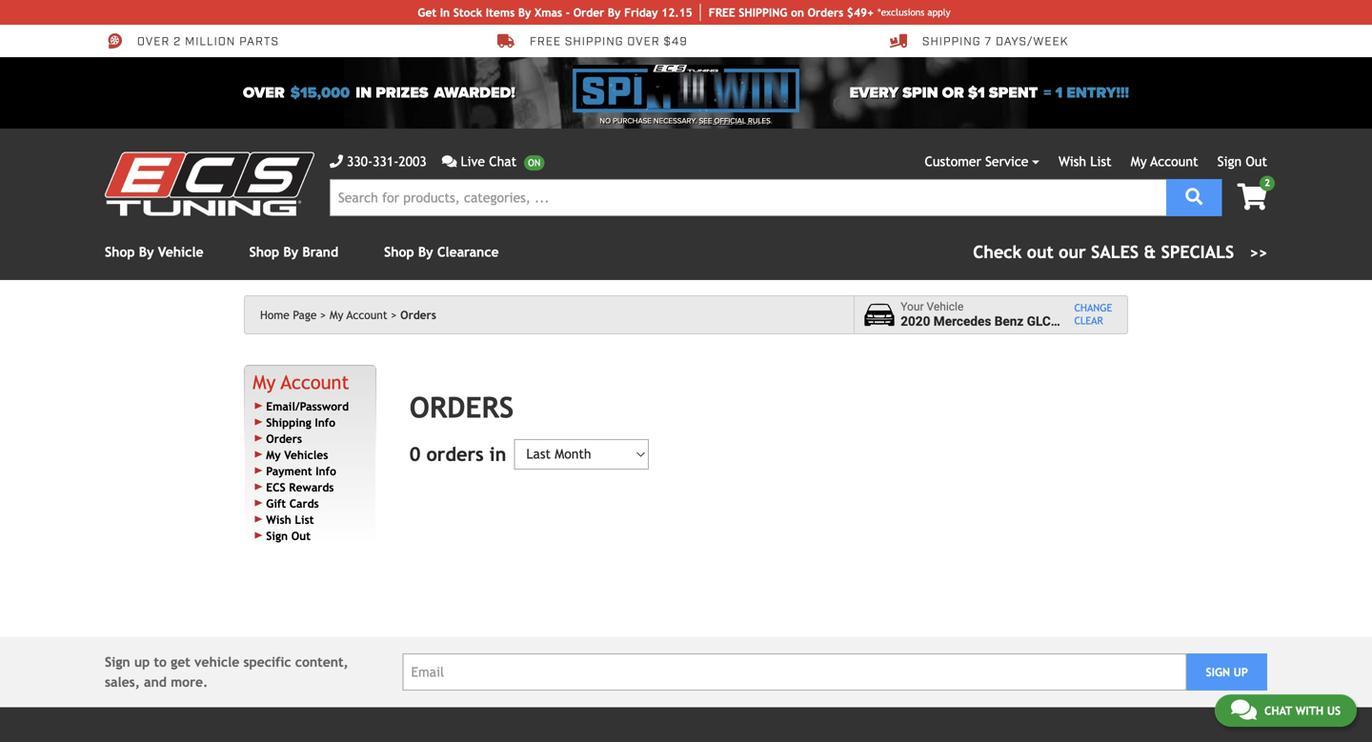 Task type: describe. For each thing, give the bounding box(es) containing it.
sign for sign out
[[1218, 154, 1242, 169]]

ecs tuning image
[[105, 152, 315, 216]]

$49
[[664, 34, 688, 49]]

0 vertical spatial wish list link
[[1059, 154, 1112, 169]]

brand
[[302, 245, 338, 260]]

2 link
[[1222, 176, 1275, 212]]

up for sign up to get vehicle specific content, sales, and more.
[[134, 655, 150, 670]]

comments image
[[1231, 699, 1257, 722]]

account inside my account email/password shipping info orders my vehicles payment info ecs rewards gift cards wish list sign out
[[281, 371, 349, 393]]

change link
[[1075, 302, 1113, 315]]

purchase
[[613, 116, 652, 126]]

get
[[171, 655, 190, 670]]

2 vertical spatial my account link
[[253, 371, 349, 393]]

331-
[[373, 154, 399, 169]]

by right the order
[[608, 6, 621, 19]]

my right wish list
[[1131, 154, 1147, 169]]

email/password link
[[266, 400, 349, 413]]

orders inside my account email/password shipping info orders my vehicles payment info ecs rewards gift cards wish list sign out
[[266, 432, 302, 445]]

necessary.
[[654, 116, 697, 126]]

1 horizontal spatial sign out link
[[1218, 154, 1268, 169]]

free
[[530, 34, 561, 49]]

items
[[486, 6, 515, 19]]

by for shop by brand
[[283, 245, 298, 260]]

no purchase necessary. see official rules .
[[600, 116, 773, 126]]

rules
[[748, 116, 771, 126]]

with
[[1296, 704, 1324, 718]]

330-
[[347, 154, 373, 169]]

official
[[714, 116, 746, 126]]

my account for list
[[1131, 154, 1199, 169]]

0 vertical spatial info
[[315, 416, 336, 429]]

0 vertical spatial vehicle
[[158, 245, 204, 260]]

xmas
[[535, 6, 562, 19]]

0 orders in
[[410, 443, 507, 465]]

shop by vehicle
[[105, 245, 204, 260]]

on
[[791, 6, 804, 19]]

by for shop by vehicle
[[139, 245, 154, 260]]

clearance
[[437, 245, 499, 260]]

330-331-2003 link
[[330, 152, 427, 172]]

email/password
[[266, 400, 349, 413]]

&
[[1144, 242, 1156, 262]]

comments image
[[442, 155, 457, 168]]

live chat
[[461, 154, 517, 169]]

free shipping over $49 link
[[498, 32, 688, 50]]

in
[[440, 6, 450, 19]]

ping
[[763, 6, 788, 19]]

in for $15,000
[[356, 84, 372, 102]]

sign out
[[1218, 154, 1268, 169]]

sales
[[1092, 242, 1139, 262]]

stock
[[453, 6, 482, 19]]

vehicle
[[194, 655, 240, 670]]

0 vertical spatial wish
[[1059, 154, 1087, 169]]

ecs tuning 'spin to win' contest logo image
[[573, 65, 800, 112]]

shop by clearance
[[384, 245, 499, 260]]

live chat link
[[442, 152, 545, 172]]

orders up 0 orders in
[[410, 391, 514, 424]]

home page
[[260, 308, 317, 322]]

vehicles
[[284, 448, 328, 462]]

orders link
[[266, 432, 302, 445]]

orders down shop by clearance link
[[400, 308, 436, 322]]

ecs
[[266, 481, 286, 494]]

shipping info link
[[266, 416, 336, 429]]

$49+
[[847, 6, 874, 19]]

shop for shop by brand
[[249, 245, 279, 260]]

gift
[[266, 497, 286, 510]]

my account for page
[[330, 308, 388, 322]]

home page link
[[260, 308, 326, 322]]

see official rules link
[[699, 115, 771, 127]]

by for shop by clearance
[[418, 245, 433, 260]]

2003
[[399, 154, 427, 169]]

out inside my account email/password shipping info orders my vehicles payment info ecs rewards gift cards wish list sign out
[[291, 529, 311, 543]]

apply
[[928, 7, 951, 18]]

Email email field
[[403, 654, 1187, 691]]

ecs rewards link
[[266, 481, 334, 494]]

account for list
[[1151, 154, 1199, 169]]

free ship ping on orders $49+ *exclusions apply
[[709, 6, 951, 19]]

wish inside my account email/password shipping info orders my vehicles payment info ecs rewards gift cards wish list sign out
[[266, 513, 291, 526]]

see
[[699, 116, 712, 126]]

-
[[566, 6, 570, 19]]

to
[[154, 655, 167, 670]]

.
[[771, 116, 773, 126]]

orders
[[427, 443, 484, 465]]

payment
[[266, 465, 312, 478]]

shop by brand
[[249, 245, 338, 260]]

entry!!!
[[1067, 84, 1130, 102]]

chat with us link
[[1215, 695, 1357, 727]]

shop by brand link
[[249, 245, 338, 260]]

spin
[[903, 84, 939, 102]]

orders right on
[[808, 6, 844, 19]]

every
[[850, 84, 899, 102]]

up for sign up
[[1234, 666, 1249, 679]]

over 2 million parts
[[137, 34, 279, 49]]

no
[[600, 116, 611, 126]]

my account email/password shipping info orders my vehicles payment info ecs rewards gift cards wish list sign out
[[253, 371, 349, 543]]

customer service button
[[925, 152, 1040, 172]]

Search text field
[[330, 179, 1167, 216]]

over
[[628, 34, 660, 49]]

my account link for home page
[[330, 308, 397, 322]]

7
[[985, 34, 992, 49]]

my down orders 'link' at the bottom
[[266, 448, 281, 462]]

customer service
[[925, 154, 1029, 169]]

your vehicle
[[901, 300, 964, 314]]

my account link for wish list
[[1131, 154, 1199, 169]]

specials
[[1162, 242, 1235, 262]]

sign for sign up
[[1206, 666, 1231, 679]]

sales & specials link
[[973, 239, 1268, 265]]

your
[[901, 300, 924, 314]]

$15,000
[[290, 84, 350, 102]]



Task type: vqa. For each thing, say whether or not it's contained in the screenshot.
THE CAN
no



Task type: locate. For each thing, give the bounding box(es) containing it.
get
[[418, 6, 437, 19]]

days/week
[[996, 34, 1069, 49]]

specific
[[244, 655, 291, 670]]

0 vertical spatial 2
[[174, 34, 181, 49]]

in left prizes
[[356, 84, 372, 102]]

every spin or $1 spent = 1 entry!!!
[[850, 84, 1130, 102]]

0 horizontal spatial sign out link
[[266, 529, 311, 543]]

1 vertical spatial list
[[295, 513, 314, 526]]

out down cards on the bottom left
[[291, 529, 311, 543]]

sign up to get vehicle specific content, sales, and more.
[[105, 655, 349, 690]]

info down email/password
[[315, 416, 336, 429]]

clear link
[[1075, 315, 1113, 328]]

spent
[[989, 84, 1038, 102]]

12.15
[[662, 6, 693, 19]]

0 horizontal spatial wish
[[266, 513, 291, 526]]

customer
[[925, 154, 982, 169]]

sign for sign up to get vehicle specific content, sales, and more.
[[105, 655, 130, 670]]

gift cards link
[[266, 497, 319, 510]]

1 vertical spatial in
[[490, 443, 507, 465]]

1 shop from the left
[[105, 245, 135, 260]]

free
[[709, 6, 736, 19]]

up inside the sign up button
[[1234, 666, 1249, 679]]

account up search image
[[1151, 154, 1199, 169]]

0 vertical spatial list
[[1091, 154, 1112, 169]]

by left the xmas
[[518, 6, 531, 19]]

list
[[1091, 154, 1112, 169], [295, 513, 314, 526]]

clear
[[1075, 315, 1104, 327]]

wish down the gift on the left bottom of page
[[266, 513, 291, 526]]

0 vertical spatial shipping
[[923, 34, 981, 49]]

0 vertical spatial in
[[356, 84, 372, 102]]

0 horizontal spatial in
[[356, 84, 372, 102]]

0 vertical spatial chat
[[489, 154, 517, 169]]

my
[[1131, 154, 1147, 169], [330, 308, 344, 322], [253, 371, 276, 393], [266, 448, 281, 462]]

list inside my account email/password shipping info orders my vehicles payment info ecs rewards gift cards wish list sign out
[[295, 513, 314, 526]]

parts
[[239, 34, 279, 49]]

0 horizontal spatial over
[[137, 34, 170, 49]]

0 horizontal spatial 2
[[174, 34, 181, 49]]

us
[[1328, 704, 1341, 718]]

0 horizontal spatial out
[[291, 529, 311, 543]]

shipping
[[565, 34, 624, 49]]

my right the page
[[330, 308, 344, 322]]

million
[[185, 34, 236, 49]]

1 vertical spatial wish
[[266, 513, 291, 526]]

0 horizontal spatial list
[[295, 513, 314, 526]]

payment info link
[[266, 465, 336, 478]]

shipping inside my account email/password shipping info orders my vehicles payment info ecs rewards gift cards wish list sign out
[[266, 416, 311, 429]]

0 horizontal spatial vehicle
[[158, 245, 204, 260]]

change
[[1075, 302, 1113, 314]]

home
[[260, 308, 290, 322]]

my account up search image
[[1131, 154, 1199, 169]]

over left million
[[137, 34, 170, 49]]

1 vertical spatial account
[[347, 308, 388, 322]]

2 vertical spatial account
[[281, 371, 349, 393]]

0 vertical spatial my account
[[1131, 154, 1199, 169]]

sign inside button
[[1206, 666, 1231, 679]]

1 horizontal spatial my account
[[1131, 154, 1199, 169]]

shipping 7 days/week link
[[890, 32, 1069, 50]]

my account
[[1131, 154, 1199, 169], [330, 308, 388, 322]]

1 vertical spatial wish list link
[[266, 513, 314, 526]]

info up "rewards"
[[316, 465, 336, 478]]

sign up 2 link
[[1218, 154, 1242, 169]]

2
[[174, 34, 181, 49], [1265, 177, 1271, 188]]

orders up 'my vehicles' link
[[266, 432, 302, 445]]

or
[[942, 84, 964, 102]]

0 horizontal spatial up
[[134, 655, 150, 670]]

1 horizontal spatial list
[[1091, 154, 1112, 169]]

sign up chat with us link
[[1206, 666, 1231, 679]]

by left brand
[[283, 245, 298, 260]]

1 horizontal spatial up
[[1234, 666, 1249, 679]]

shipping down 'apply' in the right top of the page
[[923, 34, 981, 49]]

get in stock items by xmas - order by friday 12.15
[[418, 6, 693, 19]]

shipping inside shipping 7 days/week link
[[923, 34, 981, 49]]

over
[[137, 34, 170, 49], [243, 84, 285, 102]]

1 vertical spatial 2
[[1265, 177, 1271, 188]]

3 shop from the left
[[384, 245, 414, 260]]

1 vertical spatial sign out link
[[266, 529, 311, 543]]

over down the parts
[[243, 84, 285, 102]]

prizes
[[376, 84, 429, 102]]

2 shop from the left
[[249, 245, 279, 260]]

search image
[[1186, 188, 1203, 205]]

*exclusions
[[878, 7, 925, 18]]

vehicle down ecs tuning image at the top
[[158, 245, 204, 260]]

wish list link
[[1059, 154, 1112, 169], [266, 513, 314, 526]]

2 down sign out
[[1265, 177, 1271, 188]]

shopping cart image
[[1238, 183, 1268, 210]]

sign inside sign up to get vehicle specific content, sales, and more.
[[105, 655, 130, 670]]

friday
[[624, 6, 658, 19]]

shipping
[[923, 34, 981, 49], [266, 416, 311, 429]]

sign up button
[[1187, 654, 1268, 691]]

in right orders
[[490, 443, 507, 465]]

0 vertical spatial my account link
[[1131, 154, 1199, 169]]

change clear
[[1075, 302, 1113, 327]]

1 horizontal spatial out
[[1246, 154, 1268, 169]]

1 vertical spatial out
[[291, 529, 311, 543]]

by down ecs tuning image at the top
[[139, 245, 154, 260]]

free shipping over $49
[[530, 34, 688, 49]]

chat with us
[[1265, 704, 1341, 718]]

1 horizontal spatial chat
[[1265, 704, 1293, 718]]

1 horizontal spatial wish
[[1059, 154, 1087, 169]]

0
[[410, 443, 421, 465]]

over for over $15,000 in prizes
[[243, 84, 285, 102]]

ship
[[739, 6, 763, 19]]

wish
[[1059, 154, 1087, 169], [266, 513, 291, 526]]

shop for shop by vehicle
[[105, 245, 135, 260]]

330-331-2003
[[347, 154, 427, 169]]

chat
[[489, 154, 517, 169], [1265, 704, 1293, 718]]

1 horizontal spatial shop
[[249, 245, 279, 260]]

0 horizontal spatial wish list link
[[266, 513, 314, 526]]

$1
[[968, 84, 985, 102]]

my vehicles link
[[266, 448, 328, 462]]

my account link
[[1131, 154, 1199, 169], [330, 308, 397, 322], [253, 371, 349, 393]]

by left clearance
[[418, 245, 433, 260]]

account right the page
[[347, 308, 388, 322]]

my account link up email/password
[[253, 371, 349, 393]]

up up comments icon
[[1234, 666, 1249, 679]]

1 horizontal spatial shipping
[[923, 34, 981, 49]]

wish list link down gift cards link in the left bottom of the page
[[266, 513, 314, 526]]

my account link up search image
[[1131, 154, 1199, 169]]

sign down the gift on the left bottom of page
[[266, 529, 288, 543]]

sign up sales,
[[105, 655, 130, 670]]

phone image
[[330, 155, 343, 168]]

1
[[1056, 84, 1063, 102]]

1 vertical spatial over
[[243, 84, 285, 102]]

live
[[461, 154, 485, 169]]

my account link right the page
[[330, 308, 397, 322]]

page
[[293, 308, 317, 322]]

sign out link down gift cards link in the left bottom of the page
[[266, 529, 311, 543]]

over for over 2 million parts
[[137, 34, 170, 49]]

chat left with
[[1265, 704, 1293, 718]]

shipping 7 days/week
[[923, 34, 1069, 49]]

1 horizontal spatial 2
[[1265, 177, 1271, 188]]

0 vertical spatial out
[[1246, 154, 1268, 169]]

up inside sign up to get vehicle specific content, sales, and more.
[[134, 655, 150, 670]]

more.
[[171, 675, 208, 690]]

chat right live
[[489, 154, 517, 169]]

2 inside over 2 million parts link
[[174, 34, 181, 49]]

1 vertical spatial my account link
[[330, 308, 397, 322]]

orders
[[808, 6, 844, 19], [400, 308, 436, 322], [410, 391, 514, 424], [266, 432, 302, 445]]

1 vertical spatial shipping
[[266, 416, 311, 429]]

rewards
[[289, 481, 334, 494]]

shop by clearance link
[[384, 245, 499, 260]]

0 horizontal spatial my account
[[330, 308, 388, 322]]

out up 2 link
[[1246, 154, 1268, 169]]

2 horizontal spatial shop
[[384, 245, 414, 260]]

in
[[356, 84, 372, 102], [490, 443, 507, 465]]

0 horizontal spatial shipping
[[266, 416, 311, 429]]

sales,
[[105, 675, 140, 690]]

1 horizontal spatial in
[[490, 443, 507, 465]]

wish right service
[[1059, 154, 1087, 169]]

my account right the page
[[330, 308, 388, 322]]

sign inside my account email/password shipping info orders my vehicles payment info ecs rewards gift cards wish list sign out
[[266, 529, 288, 543]]

my up email/password
[[253, 371, 276, 393]]

0 vertical spatial sign out link
[[1218, 154, 1268, 169]]

0 vertical spatial over
[[137, 34, 170, 49]]

shop for shop by clearance
[[384, 245, 414, 260]]

1 vertical spatial my account
[[330, 308, 388, 322]]

1 vertical spatial info
[[316, 465, 336, 478]]

order
[[574, 6, 605, 19]]

=
[[1044, 84, 1052, 102]]

shipping up orders 'link' at the bottom
[[266, 416, 311, 429]]

1 vertical spatial vehicle
[[927, 300, 964, 314]]

2 left million
[[174, 34, 181, 49]]

1 horizontal spatial over
[[243, 84, 285, 102]]

up left to
[[134, 655, 150, 670]]

*exclusions apply link
[[878, 5, 951, 20]]

out
[[1246, 154, 1268, 169], [291, 529, 311, 543]]

content,
[[295, 655, 349, 670]]

0 horizontal spatial chat
[[489, 154, 517, 169]]

shop by vehicle link
[[105, 245, 204, 260]]

wish list link down the entry!!!
[[1059, 154, 1112, 169]]

2 inside 2 link
[[1265, 177, 1271, 188]]

account for page
[[347, 308, 388, 322]]

vehicle
[[158, 245, 204, 260], [927, 300, 964, 314]]

list down cards on the bottom left
[[295, 513, 314, 526]]

1 vertical spatial chat
[[1265, 704, 1293, 718]]

in for orders
[[490, 443, 507, 465]]

1 horizontal spatial wish list link
[[1059, 154, 1112, 169]]

list down the entry!!!
[[1091, 154, 1112, 169]]

0 vertical spatial account
[[1151, 154, 1199, 169]]

0 horizontal spatial shop
[[105, 245, 135, 260]]

sales & specials
[[1092, 242, 1235, 262]]

account up email/password
[[281, 371, 349, 393]]

1 horizontal spatial vehicle
[[927, 300, 964, 314]]

and
[[144, 675, 167, 690]]

sign out link up 2 link
[[1218, 154, 1268, 169]]

sign
[[1218, 154, 1242, 169], [266, 529, 288, 543], [105, 655, 130, 670], [1206, 666, 1231, 679]]

up
[[134, 655, 150, 670], [1234, 666, 1249, 679]]

wish list
[[1059, 154, 1112, 169]]

vehicle right your
[[927, 300, 964, 314]]



